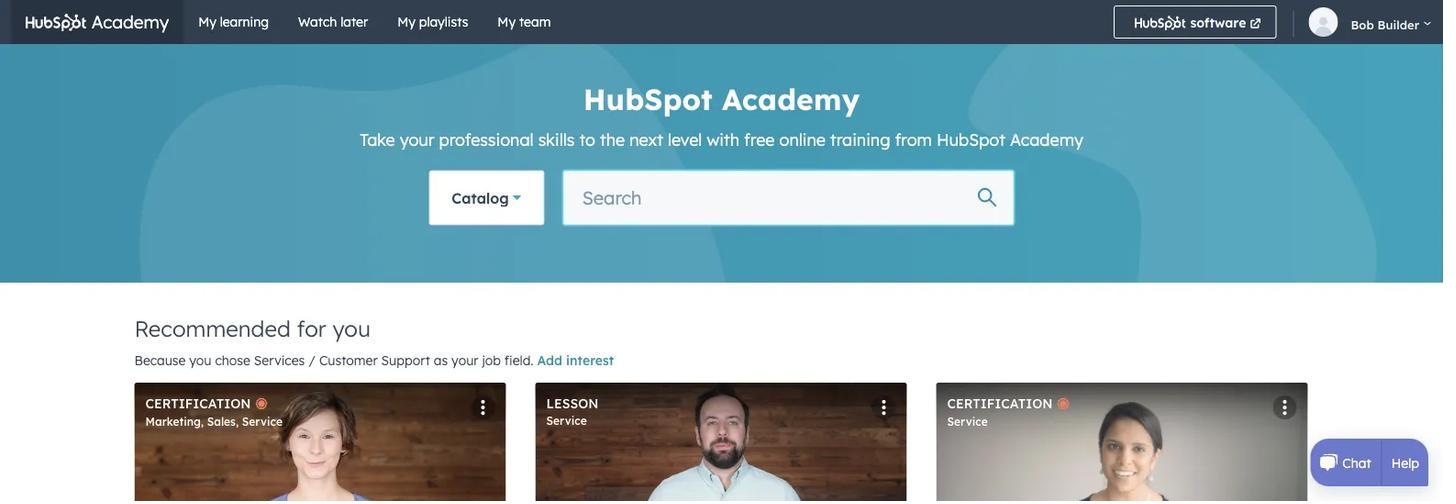 Task type: describe. For each thing, give the bounding box(es) containing it.
1 course thumbnail image from the left
[[134, 383, 506, 501]]

because you chose services / customer support as your job field. add interest
[[134, 352, 614, 369]]

hubspot_logo image for software
[[1135, 16, 1187, 30]]

0 vertical spatial your
[[400, 129, 435, 150]]

to
[[580, 129, 596, 150]]

marketing , sales , service
[[145, 414, 283, 428]]

my learning link
[[184, 0, 284, 44]]

learning
[[220, 14, 269, 30]]

watch later
[[298, 14, 368, 30]]

0 horizontal spatial you
[[189, 352, 212, 369]]

job
[[482, 352, 501, 369]]

software
[[1187, 15, 1247, 31]]

team
[[519, 14, 551, 30]]

catalog button
[[429, 170, 545, 225]]

3 service from the left
[[948, 414, 988, 428]]

2 horizontal spatial academy
[[1011, 129, 1084, 150]]

my playlists link
[[383, 0, 483, 44]]

with
[[707, 129, 740, 150]]

2 course thumbnail image from the left
[[536, 383, 907, 501]]

0 horizontal spatial hubspot
[[583, 81, 713, 117]]

marketing
[[145, 414, 201, 428]]

hubspot_logo image for academy
[[26, 14, 87, 31]]

next
[[630, 129, 664, 150]]

take your professional skills to the next level with free online training from hubspot academy
[[360, 129, 1084, 150]]

online
[[780, 129, 826, 150]]

because
[[134, 352, 186, 369]]

my learning
[[198, 14, 269, 30]]

recommended
[[134, 315, 291, 342]]

my team link
[[483, 0, 566, 44]]

interest
[[566, 352, 614, 369]]

support
[[381, 352, 430, 369]]

my team
[[498, 14, 551, 30]]

sales
[[207, 414, 236, 428]]

certification for first course thumbnail from right
[[948, 396, 1053, 412]]

certification for 3rd course thumbnail from right
[[145, 396, 251, 412]]

3 course thumbnail image from the left
[[937, 383, 1308, 501]]

customer
[[319, 352, 378, 369]]

1 horizontal spatial academy
[[722, 81, 860, 117]]

2 service from the left
[[242, 414, 283, 428]]

field.
[[505, 352, 534, 369]]

chose
[[215, 352, 250, 369]]

add interest link
[[537, 352, 614, 369]]

free
[[744, 129, 775, 150]]



Task type: locate. For each thing, give the bounding box(es) containing it.
take
[[360, 129, 395, 150]]

0 horizontal spatial hubspot_logo image
[[26, 14, 87, 31]]

your right the take in the top of the page
[[400, 129, 435, 150]]

1 my from the left
[[198, 14, 216, 30]]

chat
[[1343, 455, 1372, 471]]

professional
[[439, 129, 534, 150]]

your
[[400, 129, 435, 150], [452, 352, 479, 369]]

service
[[547, 414, 587, 428], [242, 414, 283, 428], [948, 414, 988, 428]]

my
[[198, 14, 216, 30], [398, 14, 416, 30], [498, 14, 516, 30]]

0 vertical spatial academy
[[87, 11, 169, 33]]

level
[[668, 129, 703, 150]]

add
[[537, 352, 563, 369]]

for
[[297, 315, 326, 342]]

you
[[333, 315, 371, 342], [189, 352, 212, 369]]

1 vertical spatial hubspot
[[937, 129, 1006, 150]]

services
[[254, 352, 305, 369]]

1 certification from the left
[[145, 396, 251, 412]]

1 horizontal spatial hubspot_logo image
[[1135, 16, 1187, 30]]

as
[[434, 352, 448, 369]]

later
[[341, 14, 368, 30]]

my left learning
[[198, 14, 216, 30]]

1 horizontal spatial hubspot
[[937, 129, 1006, 150]]

my playlists
[[398, 14, 468, 30]]

hubspot
[[583, 81, 713, 117], [937, 129, 1006, 150]]

course thumbnail image
[[134, 383, 506, 501], [536, 383, 907, 501], [937, 383, 1308, 501]]

2 vertical spatial academy
[[1011, 129, 1084, 150]]

0 horizontal spatial my
[[198, 14, 216, 30]]

you left chose
[[189, 352, 212, 369]]

builder
[[1378, 17, 1420, 32]]

you up customer
[[333, 315, 371, 342]]

0 horizontal spatial ,
[[201, 414, 204, 428]]

catalog
[[452, 189, 509, 207]]

3 my from the left
[[498, 14, 516, 30]]

bob
[[1351, 17, 1375, 32]]

bob builder button
[[1300, 0, 1444, 44]]

1 service from the left
[[547, 414, 587, 428]]

the
[[600, 129, 625, 150]]

1 vertical spatial academy
[[722, 81, 860, 117]]

help
[[1392, 455, 1420, 471]]

1 vertical spatial you
[[189, 352, 212, 369]]

2 my from the left
[[398, 14, 416, 30]]

your right as
[[452, 352, 479, 369]]

0 horizontal spatial academy
[[87, 11, 169, 33]]

1 vertical spatial your
[[452, 352, 479, 369]]

navigation containing my learning
[[184, 0, 1096, 44]]

1 horizontal spatial service
[[547, 414, 587, 428]]

certification
[[145, 396, 251, 412], [948, 396, 1053, 412]]

0 horizontal spatial service
[[242, 414, 283, 428]]

hubspot academy
[[583, 81, 860, 117]]

2 certification from the left
[[948, 396, 1053, 412]]

academy
[[87, 11, 169, 33], [722, 81, 860, 117], [1011, 129, 1084, 150]]

2 horizontal spatial course thumbnail image
[[937, 383, 1308, 501]]

hubspot right "from"
[[937, 129, 1006, 150]]

service inside "lesson service"
[[547, 414, 587, 428]]

1 horizontal spatial your
[[452, 352, 479, 369]]

0 horizontal spatial your
[[400, 129, 435, 150]]

1 , from the left
[[201, 414, 204, 428]]

Search search field
[[563, 170, 1015, 225]]

0 vertical spatial you
[[333, 315, 371, 342]]

my for my team
[[498, 14, 516, 30]]

lesson service
[[547, 396, 599, 428]]

/
[[309, 352, 316, 369]]

, left sales
[[201, 414, 204, 428]]

from
[[895, 129, 933, 150]]

my left team in the top left of the page
[[498, 14, 516, 30]]

training
[[831, 129, 891, 150]]

watch later link
[[284, 0, 383, 44]]

my for my learning
[[198, 14, 216, 30]]

bob builder
[[1351, 17, 1420, 32]]

recommended for you
[[134, 315, 371, 342]]

hubspot_logo image
[[26, 14, 87, 31], [1135, 16, 1187, 30]]

0 vertical spatial hubspot
[[583, 81, 713, 117]]

playlists
[[419, 14, 468, 30]]

my left playlists
[[398, 14, 416, 30]]

, down chose
[[236, 414, 239, 428]]

0 horizontal spatial course thumbnail image
[[134, 383, 506, 501]]

watch
[[298, 14, 337, 30]]

2 horizontal spatial service
[[948, 414, 988, 428]]

1 horizontal spatial course thumbnail image
[[536, 383, 907, 501]]

navigation
[[184, 0, 1096, 44]]

1 horizontal spatial ,
[[236, 414, 239, 428]]

0 horizontal spatial certification
[[145, 396, 251, 412]]

skills
[[538, 129, 575, 150]]

hubspot up the next
[[583, 81, 713, 117]]

2 horizontal spatial my
[[498, 14, 516, 30]]

,
[[201, 414, 204, 428], [236, 414, 239, 428]]

1 horizontal spatial my
[[398, 14, 416, 30]]

lesson
[[547, 396, 599, 412]]

my for my playlists
[[398, 14, 416, 30]]

2 , from the left
[[236, 414, 239, 428]]

1 horizontal spatial certification
[[948, 396, 1053, 412]]

1 horizontal spatial you
[[333, 315, 371, 342]]



Task type: vqa. For each thing, say whether or not it's contained in the screenshot.
the bottommost the required
no



